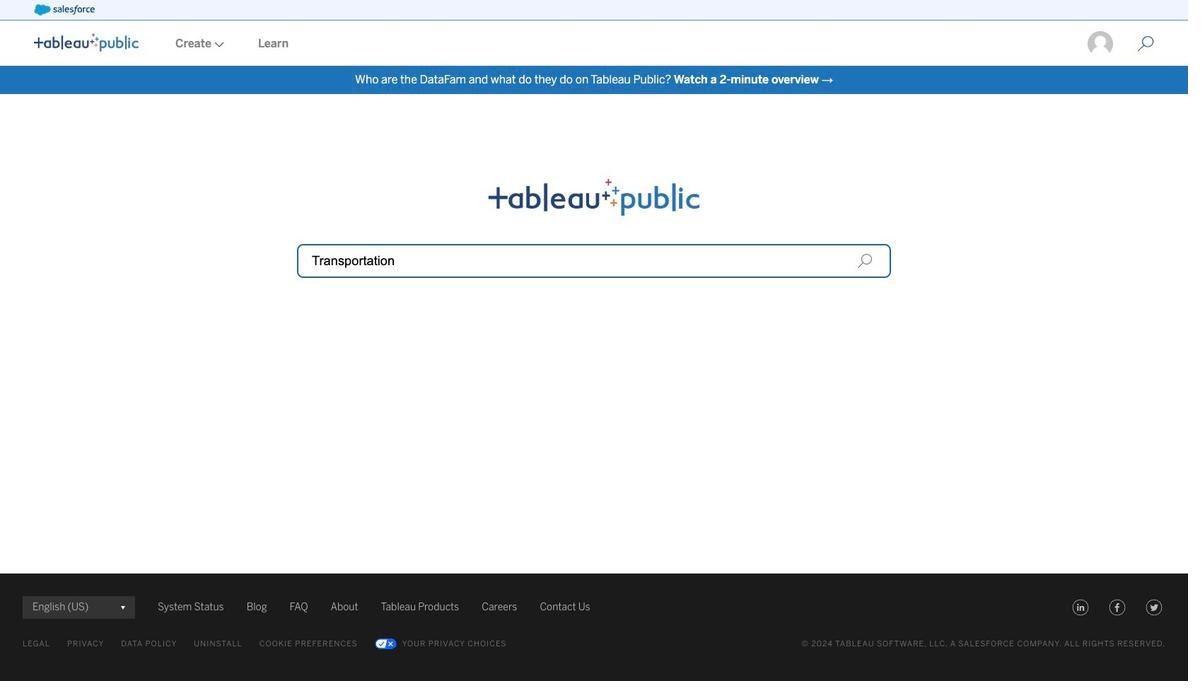 Task type: vqa. For each thing, say whether or not it's contained in the screenshot.
Angela Drucioc image
no



Task type: locate. For each thing, give the bounding box(es) containing it.
selected language element
[[33, 596, 125, 619]]

logo image
[[34, 33, 139, 52]]

salesforce logo image
[[34, 4, 95, 16]]

Search input field
[[297, 244, 891, 278]]

go to search image
[[1120, 35, 1171, 52]]

search image
[[857, 253, 873, 269]]



Task type: describe. For each thing, give the bounding box(es) containing it.
gary.orlando image
[[1086, 30, 1115, 58]]

create image
[[211, 42, 224, 47]]



